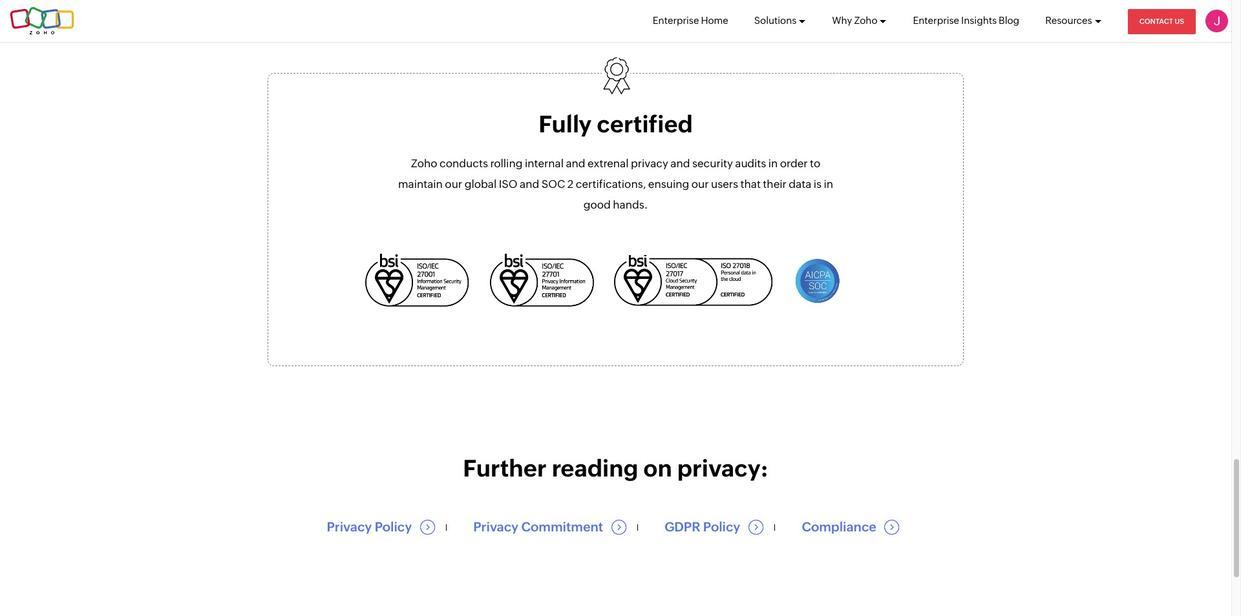 Task type: describe. For each thing, give the bounding box(es) containing it.
extrenal
[[588, 157, 629, 170]]

compliance
[[802, 520, 879, 535]]

ensuing
[[648, 178, 689, 191]]

that
[[740, 178, 761, 191]]

0 horizontal spatial in
[[768, 157, 778, 170]]

2
[[567, 178, 574, 191]]

audits
[[735, 157, 766, 170]]

on
[[643, 456, 672, 482]]

home
[[701, 15, 728, 26]]

contact us
[[1139, 17, 1184, 25]]

internal
[[525, 157, 564, 170]]

privacy commitment
[[473, 520, 606, 535]]

fully
[[539, 111, 592, 138]]

hands.
[[613, 199, 648, 212]]

enterprise home link
[[653, 0, 728, 41]]

is
[[814, 178, 822, 191]]

maintain
[[398, 178, 443, 191]]

zoho enterprise logo image
[[10, 7, 74, 35]]

data
[[789, 178, 811, 191]]

gdpr
[[665, 520, 700, 535]]

why
[[832, 15, 852, 26]]

users
[[711, 178, 738, 191]]

contact us link
[[1128, 9, 1196, 34]]

good
[[583, 199, 611, 212]]

privacy commitment link
[[473, 520, 609, 535]]

policy for gdpr
[[703, 520, 740, 535]]

commitment
[[521, 520, 603, 535]]

blog
[[999, 15, 1019, 26]]

enterprise home
[[653, 15, 728, 26]]

soc
[[541, 178, 565, 191]]

certifications,
[[576, 178, 646, 191]]

0 vertical spatial zoho
[[854, 15, 877, 26]]



Task type: vqa. For each thing, say whether or not it's contained in the screenshot.
tab list
no



Task type: locate. For each thing, give the bounding box(es) containing it.
1 horizontal spatial zoho
[[854, 15, 877, 26]]

zoho conducts rolling internal and extrenal privacy and security audits in order to maintain our global iso and soc 2 certifications, ensuing our users that their data is in good hands.
[[398, 157, 833, 212]]

1 horizontal spatial privacy
[[473, 520, 518, 535]]

why zoho
[[832, 15, 877, 26]]

conducts
[[440, 157, 488, 170]]

further reading on privacy:
[[463, 456, 768, 482]]

their
[[763, 178, 787, 191]]

enterprise left insights
[[913, 15, 959, 26]]

in up the their
[[768, 157, 778, 170]]

gdpr policy link
[[665, 520, 746, 535]]

privacy policy
[[327, 520, 415, 535]]

and
[[566, 157, 585, 170], [670, 157, 690, 170], [520, 178, 539, 191]]

1 privacy from the left
[[327, 520, 372, 535]]

enterprise for enterprise home
[[653, 15, 699, 26]]

us
[[1175, 17, 1184, 25]]

enterprise
[[653, 15, 699, 26], [913, 15, 959, 26]]

0 vertical spatial in
[[768, 157, 778, 170]]

global
[[465, 178, 497, 191]]

reading
[[552, 456, 638, 482]]

to
[[810, 157, 820, 170]]

contact
[[1139, 17, 1173, 25]]

0 horizontal spatial our
[[445, 178, 462, 191]]

1 our from the left
[[445, 178, 462, 191]]

2 privacy from the left
[[473, 520, 518, 535]]

compliance link
[[802, 520, 882, 535]]

james peterson image
[[1206, 10, 1228, 32]]

fully certified
[[539, 111, 693, 138]]

insights
[[961, 15, 997, 26]]

security
[[692, 157, 733, 170]]

privacy policy link
[[327, 520, 417, 535]]

in
[[768, 157, 778, 170], [824, 178, 833, 191]]

zoho up maintain
[[411, 157, 437, 170]]

zoho inside zoho conducts rolling internal and extrenal privacy and security audits in order to maintain our global iso and soc 2 certifications, ensuing our users that their data is in good hands.
[[411, 157, 437, 170]]

1 horizontal spatial enterprise
[[913, 15, 959, 26]]

order
[[780, 157, 808, 170]]

2 policy from the left
[[703, 520, 740, 535]]

zoho right why
[[854, 15, 877, 26]]

1 horizontal spatial in
[[824, 178, 833, 191]]

privacy
[[327, 520, 372, 535], [473, 520, 518, 535]]

iso
[[499, 178, 518, 191]]

resources
[[1045, 15, 1092, 26]]

2 our from the left
[[691, 178, 709, 191]]

enterprise left home
[[653, 15, 699, 26]]

privacy:
[[677, 456, 768, 482]]

enterprise insights blog link
[[913, 0, 1019, 41]]

zoho
[[854, 15, 877, 26], [411, 157, 437, 170]]

certified
[[597, 111, 693, 138]]

policy
[[375, 520, 412, 535], [703, 520, 740, 535]]

0 horizontal spatial privacy
[[327, 520, 372, 535]]

privacy for privacy policy
[[327, 520, 372, 535]]

0 horizontal spatial and
[[520, 178, 539, 191]]

2 horizontal spatial and
[[670, 157, 690, 170]]

further
[[463, 456, 547, 482]]

and up 2
[[566, 157, 585, 170]]

in right is
[[824, 178, 833, 191]]

enterprise for enterprise insights blog
[[913, 15, 959, 26]]

2 enterprise from the left
[[913, 15, 959, 26]]

our
[[445, 178, 462, 191], [691, 178, 709, 191]]

0 horizontal spatial enterprise
[[653, 15, 699, 26]]

enterprise inside enterprise insights blog link
[[913, 15, 959, 26]]

1 vertical spatial zoho
[[411, 157, 437, 170]]

rolling
[[490, 157, 523, 170]]

enterprise inside enterprise home link
[[653, 15, 699, 26]]

gdpr policy
[[665, 520, 743, 535]]

enterprise insights blog
[[913, 15, 1019, 26]]

privacy for privacy commitment
[[473, 520, 518, 535]]

1 horizontal spatial and
[[566, 157, 585, 170]]

policy for privacy
[[375, 520, 412, 535]]

and right iso
[[520, 178, 539, 191]]

our down security
[[691, 178, 709, 191]]

0 horizontal spatial zoho
[[411, 157, 437, 170]]

privacy
[[631, 157, 668, 170]]

and up ensuing
[[670, 157, 690, 170]]

1 vertical spatial in
[[824, 178, 833, 191]]

1 enterprise from the left
[[653, 15, 699, 26]]

1 policy from the left
[[375, 520, 412, 535]]

our down conducts
[[445, 178, 462, 191]]

0 horizontal spatial policy
[[375, 520, 412, 535]]

1 horizontal spatial our
[[691, 178, 709, 191]]

solutions
[[754, 15, 797, 26]]

1 horizontal spatial policy
[[703, 520, 740, 535]]



